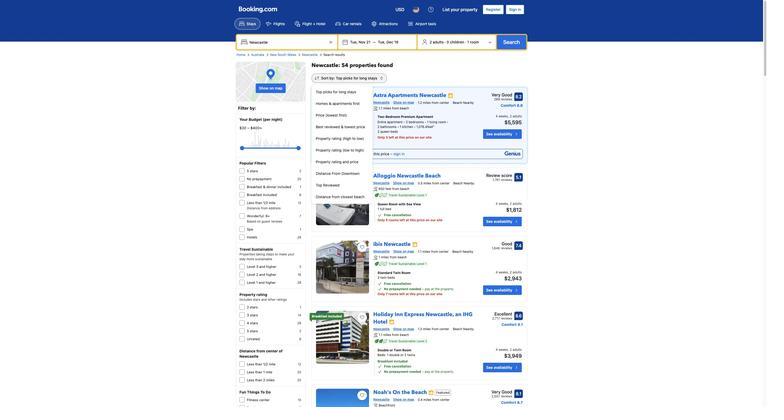 Task type: locate. For each thing, give the bounding box(es) containing it.
, inside '4 weeks , 2 adults $5,595'
[[508, 114, 509, 118]]

prepayment down 'beds: 1 double or 2 twins breakfast included'
[[389, 370, 409, 374]]

newcastle,
[[426, 311, 454, 318]]

1.2
[[418, 101, 422, 105]]

rating for (low
[[332, 148, 342, 153]]

distance inside button
[[316, 195, 331, 199]]

see availability link for holiday inn express newcastle, an ihg hotel
[[483, 363, 522, 373]]

with
[[399, 202, 406, 206]]

reviews inside review score 1,761 reviews
[[501, 178, 512, 182]]

show on map for ibis
[[393, 250, 414, 254]]

to right (low
[[351, 148, 354, 153]]

show for ibis
[[393, 250, 402, 254]]

1 vertical spatial 9
[[299, 337, 301, 341]]

free for $1,812
[[384, 213, 391, 217]]

1 vertical spatial your
[[288, 253, 295, 256]]

free down 2 twin beds
[[384, 282, 391, 286]]

price right lowest
[[357, 125, 365, 129]]

beach for $5,595
[[453, 101, 462, 105]]

2 good from the top
[[502, 242, 512, 246]]

0 vertical spatial mile
[[269, 201, 276, 205]]

than down less than 1 mile
[[255, 378, 262, 382]]

2 vertical spatial 5
[[247, 329, 249, 333]]

1 horizontal spatial &
[[329, 101, 332, 106]]

1 vertical spatial 28
[[297, 281, 301, 285]]

see for astra apartments newcastle
[[486, 132, 493, 136]]

0 vertical spatial 7
[[300, 214, 301, 218]]

1 vertical spatial free
[[384, 282, 391, 286]]

0 vertical spatial to
[[352, 136, 356, 141]]

level up double or twin room link
[[417, 339, 425, 343]]

very for astra apartments newcastle
[[492, 93, 501, 97]]

nearby for astra apartments newcastle
[[463, 101, 474, 105]]

stars down 3 stars
[[250, 321, 258, 325]]

higher for level 3 and higher
[[266, 265, 276, 269]]

1 1/2 from the top
[[263, 201, 268, 205]]

2 vertical spatial higher
[[266, 281, 276, 285]]

long up apartments
[[339, 90, 346, 94]]

review score 1,761 reviews
[[486, 173, 512, 182]]

reviews
[[501, 97, 512, 101], [501, 178, 512, 182], [271, 220, 282, 224], [501, 246, 512, 250], [501, 317, 512, 321], [501, 395, 512, 399]]

0 horizontal spatial picks
[[323, 90, 332, 94]]

1 horizontal spatial or
[[401, 353, 404, 357]]

0 vertical spatial room
[[470, 40, 479, 44]]

free cancellation
[[384, 213, 411, 217], [384, 282, 411, 286], [384, 365, 411, 369]]

see for holiday inn express newcastle, an ihg hotel
[[486, 365, 493, 370]]

distance for distance from center of newcastle
[[240, 349, 256, 354]]

miles up the do at the bottom left of page
[[266, 378, 275, 382]]

4 see availability link from the top
[[483, 363, 522, 373]]

property up property rating and price
[[316, 148, 331, 153]]

and down only
[[343, 160, 349, 164]]

0 vertical spatial left
[[389, 136, 394, 140]]

1 vertical spatial site
[[437, 218, 443, 222]]

popular
[[240, 161, 254, 166]]

usd button
[[393, 3, 408, 16]]

3 less from the top
[[247, 370, 254, 375]]

and inside property rating includes stars and other ratings
[[261, 298, 267, 302]]

sea
[[406, 202, 412, 206]]

0 vertical spatial 1.1 miles from beach
[[379, 106, 409, 110]]

0 horizontal spatial ·
[[445, 40, 446, 44]]

from right feet
[[392, 187, 399, 191]]

top inside button
[[316, 90, 322, 94]]

stays up first
[[347, 90, 356, 94]]

rentals
[[350, 21, 362, 26]]

reviews for based on guest reviews
[[271, 220, 282, 224]]

weeks inside '4 weeks , 2 adults $5,595'
[[499, 114, 508, 118]]

distance for distance from downtown
[[316, 171, 331, 176]]

1 horizontal spatial room
[[470, 40, 479, 44]]

1 travel sustainable level 1 from the top
[[389, 193, 427, 197]]

price inside property rating and price "button"
[[350, 160, 359, 164]]

1 good from the top
[[502, 93, 512, 97]]

1 vertical spatial in
[[402, 152, 405, 156]]

ibis newcastle link
[[373, 239, 411, 248]]

adults left 0
[[433, 40, 444, 44]]

2 , from the top
[[508, 202, 509, 206]]

rating inside "button"
[[332, 160, 342, 164]]

4 weeks , 2 adults $5,595
[[496, 114, 522, 126]]

for inside button
[[333, 90, 338, 94]]

holiday inn express newcastle, an ihg hotel image
[[316, 311, 369, 364]]

good inside good 1,646 reviews
[[502, 242, 512, 246]]

rooms for 7
[[389, 292, 399, 296]]

28
[[297, 236, 301, 240], [297, 281, 301, 285], [297, 321, 301, 325]]

1 horizontal spatial included
[[328, 314, 342, 318]]

in inside 'main content'
[[402, 152, 405, 156]]

comfort down very good 289 reviews at the right of the page
[[501, 103, 516, 108]]

2 see availability link from the top
[[483, 217, 522, 227]]

2 availability from the top
[[494, 219, 512, 224]]

19
[[394, 40, 399, 44]]

1.1 miles from beach up the 'bedroom' at the right of the page
[[379, 106, 409, 110]]

from left closest
[[332, 195, 340, 199]]

1 vertical spatial less than 1/2 mile
[[247, 362, 276, 367]]

1 inside 'beds: 1 double or 2 twins breakfast included'
[[387, 353, 389, 357]]

distance up top reviewed in the top of the page
[[316, 171, 331, 176]]

1.1 up double in the bottom of the page
[[379, 333, 383, 337]]

& inside homes & apartments first button
[[329, 101, 332, 106]]

comfort down excellent 2,717 reviews
[[502, 322, 517, 327]]

taking
[[256, 253, 265, 256]]

3 free from the top
[[384, 365, 391, 369]]

1 vertical spatial 1.1
[[418, 250, 422, 254]]

rating inside "button"
[[332, 148, 342, 153]]

queen
[[381, 130, 390, 134]]

mile up address
[[269, 201, 276, 205]]

only for only 7 rooms left at this price on our site
[[378, 292, 385, 296]]

less up less than 1 mile
[[247, 362, 254, 367]]

1 vertical spatial 7
[[386, 292, 388, 296]]

map for ibis
[[408, 250, 414, 254]]

level up queen room with sea view link
[[417, 193, 425, 197]]

& left dinner at the left
[[263, 185, 266, 189]]

holiday inn express newcastle, an ihg hotel link
[[373, 309, 473, 326]]

and left other
[[261, 298, 267, 302]]

property up the newcastle,
[[441, 287, 454, 291]]

breakfast
[[247, 185, 262, 189], [247, 193, 262, 197], [312, 314, 327, 318], [378, 360, 393, 364]]

map for holiday
[[408, 327, 414, 331]]

beach up the travel sustainable level 2
[[400, 333, 409, 337]]

weeks up '$1,812' on the bottom of page
[[499, 202, 508, 206]]

availability down 4 weeks , 2 adults $3,949
[[494, 365, 512, 370]]

center
[[440, 101, 449, 105], [440, 181, 450, 185], [439, 250, 449, 254], [440, 327, 449, 331], [266, 349, 278, 354], [440, 398, 450, 402], [259, 398, 270, 402]]

0 vertical spatial &
[[329, 101, 332, 106]]

sign
[[394, 152, 401, 156]]

distance inside distance from center of newcastle
[[240, 349, 256, 354]]

property for property rating and price
[[316, 160, 331, 164]]

1 , from the top
[[508, 114, 509, 118]]

site for only 7 rooms left at this price on our site
[[437, 292, 443, 296]]

2 9 from the top
[[299, 337, 301, 341]]

2 vertical spatial &
[[263, 185, 266, 189]]

breakfast for breakfast & dinner included
[[247, 185, 262, 189]]

newcastle down unrated
[[240, 354, 259, 359]]

2 vertical spatial property
[[441, 370, 454, 374]]

breakfast right "14"
[[312, 314, 327, 318]]

see availability link down 4 weeks , 2 adults $1,812
[[483, 217, 522, 227]]

reviews up comfort 8.7
[[501, 395, 512, 399]]

0 vertical spatial prepayment
[[252, 177, 272, 181]]

only
[[378, 136, 385, 140], [378, 218, 385, 222], [378, 292, 385, 296]]

holiday inn express newcastle, an ihg hotel
[[373, 311, 473, 326]]

0 horizontal spatial room
[[438, 120, 446, 124]]

0 vertical spatial room
[[389, 202, 398, 206]]

1 vertical spatial needed
[[409, 370, 421, 374]]

very
[[492, 93, 501, 97], [492, 390, 501, 395]]

scored 8.6 element
[[515, 312, 523, 320]]

availability
[[494, 132, 512, 136], [494, 219, 512, 224], [494, 288, 512, 292], [494, 365, 512, 370]]

ratings
[[277, 298, 287, 302]]

booking.com image
[[239, 6, 277, 13]]

weeks inside 4 weeks , 2 adults $3,949
[[499, 348, 508, 352]]

map for astra
[[408, 101, 414, 105]]

travel for $1,812
[[389, 193, 398, 197]]

left for 7
[[399, 292, 405, 296]]

property inside "button"
[[316, 148, 331, 153]]

2 vertical spatial free cancellation
[[384, 365, 411, 369]]

availability down '4 weeks , 2 adults $5,595'
[[494, 132, 512, 136]]

from inside button
[[332, 195, 340, 199]]

1 cancellation from the top
[[392, 213, 411, 217]]

budget
[[249, 117, 262, 122]]

2 very from the top
[[492, 390, 501, 395]]

sustainable inside travel sustainable properties taking steps to make your stay more sustainable
[[252, 247, 273, 252]]

2 travel sustainable level 1 from the top
[[389, 262, 427, 266]]

newcastle down noah's
[[373, 398, 390, 402]]

for up homes & apartments first
[[333, 90, 338, 94]]

adults inside '4 weeks , 2 adults $5,595'
[[513, 114, 522, 118]]

& for homes & apartments first
[[329, 101, 332, 106]]

1 20 from the top
[[297, 177, 301, 181]]

1 1.1 miles from beach from the top
[[379, 106, 409, 110]]

0 vertical spatial free
[[384, 213, 391, 217]]

0 vertical spatial our
[[420, 136, 425, 140]]

1 free cancellation from the top
[[384, 213, 411, 217]]

reviews inside good 1,646 reviews
[[501, 246, 512, 250]]

tue, right —
[[378, 40, 386, 44]]

distance inside button
[[316, 171, 331, 176]]

reviews for very good 289 reviews
[[501, 97, 512, 101]]

to inside "button"
[[351, 148, 354, 153]]

less up less than 2 miles on the bottom of the page
[[247, 370, 254, 375]]

1 12 from the top
[[298, 201, 301, 205]]

and down level 2 and higher
[[259, 281, 265, 285]]

54
[[342, 62, 348, 69]]

no prepayment needed – pay at the property up only 7 rooms left at this price on our site at the bottom of the page
[[384, 287, 454, 291]]

0 vertical spatial beds
[[391, 130, 398, 134]]

no down 'beds: 1 double or 2 twins breakfast included'
[[384, 370, 388, 374]]

0 vertical spatial your
[[451, 7, 460, 12]]

main content
[[310, 62, 529, 407]]

your inside travel sustainable properties taking steps to make your stay more sustainable
[[288, 253, 295, 256]]

1 vertical spatial pay
[[425, 370, 430, 374]]

cancellation
[[392, 213, 411, 217], [392, 282, 411, 286], [392, 365, 411, 369]]

2 20 from the top
[[297, 371, 301, 375]]

comfort 8.7
[[501, 401, 523, 405]]

2 rooms from the top
[[389, 292, 399, 296]]

room right living
[[438, 120, 446, 124]]

newcastle: 54 properties found
[[312, 62, 393, 69]]

1 horizontal spatial stays
[[368, 76, 377, 80]]

weeks for ibis newcastle
[[499, 270, 508, 274]]

650 feet from beach
[[379, 187, 409, 191]]

$5,595
[[505, 119, 522, 126]]

0 horizontal spatial long
[[339, 90, 346, 94]]

1 full bed
[[378, 207, 391, 211]]

apartment
[[387, 120, 403, 124]]

nearby for holiday inn express newcastle, an ihg hotel
[[463, 327, 474, 331]]

see availability for ibis newcastle
[[486, 288, 512, 292]]

1 no prepayment needed – pay at the property from the top
[[384, 287, 454, 291]]

see availability down 4 weeks , 2 adults $1,812
[[486, 219, 512, 224]]

3 free cancellation from the top
[[384, 365, 411, 369]]

of
[[279, 349, 283, 354]]

travel sustainable properties taking steps to make your stay more sustainable
[[240, 247, 295, 261]]

0 vertical spatial long
[[360, 76, 367, 80]]

0 vertical spatial 28
[[297, 236, 301, 240]]

blue genius logo image
[[505, 151, 521, 156], [505, 151, 521, 156]]

4 inside 4 weeks , 2 adults $1,812
[[496, 202, 498, 206]]

, up $2,943
[[508, 270, 509, 274]]

9 for unrated
[[299, 337, 301, 341]]

2 no prepayment needed – pay at the property from the top
[[384, 370, 454, 374]]

0 vertical spatial site
[[426, 136, 432, 140]]

property
[[461, 7, 478, 12], [441, 287, 454, 291], [441, 370, 454, 374]]

4 inside '4 weeks , 2 adults $5,595'
[[496, 114, 498, 118]]

1 weeks from the top
[[499, 114, 508, 118]]

·
[[445, 40, 446, 44], [465, 40, 466, 44]]

reviews right 1,646
[[501, 246, 512, 250]]

beach nearby for holiday inn express newcastle, an ihg hotel
[[453, 327, 474, 331]]

beach inside the distance from closest beach button
[[354, 195, 365, 199]]

2 vertical spatial left
[[399, 292, 405, 296]]

2 adults · 0 children · 1 room button
[[420, 37, 494, 47]]

8.8
[[517, 103, 523, 108]]

distance from address
[[247, 206, 281, 210]]

beach down an at the right of page
[[453, 327, 462, 331]]

1 than from the top
[[255, 201, 262, 205]]

show for noah's
[[393, 398, 402, 402]]

tue, nov 21 — tue, dec 19
[[350, 40, 399, 44]]

your right make
[[288, 253, 295, 256]]

good left 7.4
[[502, 242, 512, 246]]

4 less from the top
[[247, 378, 254, 382]]

less than 1/2 mile
[[247, 201, 276, 205], [247, 362, 276, 367]]

1 vertical spatial no
[[384, 287, 388, 291]]

4 see from the top
[[486, 365, 493, 370]]

0 vertical spatial the
[[435, 287, 440, 291]]

0 vertical spatial cancellation
[[392, 213, 411, 217]]

show on map inside "button"
[[259, 86, 283, 90]]

4 availability from the top
[[494, 365, 512, 370]]

0 vertical spatial 20
[[297, 177, 301, 181]]

property inside button
[[316, 136, 331, 141]]

top reviewed button
[[312, 180, 373, 191]]

very inside very good 2,557 reviews
[[492, 390, 501, 395]]

from up the standard twin room link
[[431, 250, 438, 254]]

2,557
[[492, 395, 500, 399]]

1 horizontal spatial by:
[[330, 76, 335, 80]]

closest
[[341, 195, 353, 199]]

stars up unrated
[[250, 329, 258, 333]]

top reviewed
[[316, 183, 340, 188]]

1.1 miles from beach up the travel sustainable level 2
[[379, 333, 409, 337]]

good for noah's on the beach
[[502, 390, 512, 395]]

2 1/2 from the top
[[263, 362, 268, 367]]

1 vertical spatial prepayment
[[389, 287, 409, 291]]

0 vertical spatial 12
[[298, 201, 301, 205]]

1 availability from the top
[[494, 132, 512, 136]]

2 inside the 4 weeks , 2 adults $2,943
[[510, 270, 512, 274]]

4 for ibis newcastle
[[496, 270, 498, 274]]

3 only from the top
[[378, 292, 385, 296]]

nearby
[[463, 101, 474, 105], [464, 181, 474, 185], [463, 250, 474, 254], [463, 327, 474, 331]]

map inside "button"
[[275, 86, 283, 90]]

on inside two-bedroom premium apartment entire apartment • 2 bedrooms • 1 living room • 2 bathrooms • 1 kitchen • 1,076.4feet² 2 queen beds only 3 left at this price on our site
[[415, 136, 419, 140]]

0 horizontal spatial your
[[288, 253, 295, 256]]

free for $2,943
[[384, 282, 391, 286]]

3 availability from the top
[[494, 288, 512, 292]]

1 vertical spatial included
[[328, 314, 342, 318]]

adults inside the 4 weeks , 2 adults $2,943
[[513, 270, 522, 274]]

1 vertical spatial our
[[431, 218, 436, 222]]

beds inside two-bedroom premium apartment entire apartment • 2 bedrooms • 1 living room • 2 bathrooms • 1 kitchen • 1,076.4feet² 2 queen beds only 3 left at this price on our site
[[391, 130, 398, 134]]

to left make
[[275, 253, 278, 256]]

left down 'queen'
[[389, 136, 394, 140]]

property rating (low to high)
[[316, 148, 364, 153]]

show
[[259, 86, 269, 90], [393, 101, 402, 105], [393, 181, 402, 185], [393, 250, 402, 254], [393, 327, 402, 331], [393, 398, 402, 402]]

beach right 0.5 miles from center on the right of page
[[454, 181, 463, 185]]

2 · from the left
[[465, 40, 466, 44]]

sustainable for $3,949
[[398, 339, 416, 343]]

this
[[399, 136, 405, 140], [374, 152, 380, 156], [410, 218, 416, 222], [410, 292, 416, 296]]

show for astra
[[393, 101, 402, 105]]

1 horizontal spatial for
[[354, 76, 359, 80]]

high)
[[355, 148, 364, 153]]

1 vertical spatial travel sustainable level 1
[[389, 262, 427, 266]]

filters
[[255, 161, 266, 166]]

2 stars
[[247, 305, 258, 310]]

2 see from the top
[[486, 219, 493, 224]]

mile up less than 2 miles on the bottom of the page
[[266, 370, 272, 375]]

no prepayment
[[247, 177, 272, 181]]

2 vertical spatial free
[[384, 365, 391, 369]]

4 see availability from the top
[[486, 365, 512, 370]]

excellent element
[[492, 311, 512, 317]]

top inside button
[[316, 183, 322, 188]]

8.2
[[516, 94, 522, 99]]

0 horizontal spatial in
[[402, 152, 405, 156]]

1 vertical spatial by:
[[250, 106, 256, 111]]

16
[[298, 273, 301, 277]]

5 down popular
[[247, 169, 249, 173]]

property inside "button"
[[316, 160, 331, 164]]

2 vertical spatial the
[[402, 389, 410, 396]]

from right 0.5
[[432, 181, 439, 185]]

3 good from the top
[[502, 390, 512, 395]]

very good element
[[492, 92, 512, 98], [492, 389, 512, 395]]

newcastle inside distance from center of newcastle
[[240, 354, 259, 359]]

1 horizontal spatial search
[[503, 39, 520, 45]]

see availability for astra apartments newcastle
[[486, 132, 512, 136]]

1 see availability from the top
[[486, 132, 512, 136]]

0 vertical spatial search
[[503, 39, 520, 45]]

2 28 from the top
[[297, 281, 301, 285]]

0 vertical spatial needed
[[409, 287, 421, 291]]

3 see from the top
[[486, 288, 493, 292]]

stays
[[368, 76, 377, 80], [347, 90, 356, 94]]

good inside very good 289 reviews
[[502, 93, 512, 97]]

2 vertical spatial site
[[437, 292, 443, 296]]

3 see availability from the top
[[486, 288, 512, 292]]

beach right closest
[[354, 195, 365, 199]]

1 9 from the top
[[299, 193, 301, 197]]

new south wales link
[[270, 53, 296, 57]]

3 see availability link from the top
[[483, 286, 522, 295]]

see availability for holiday inn express newcastle, an ihg hotel
[[486, 365, 512, 370]]

astra apartments newcastle image
[[316, 92, 369, 145]]

Where are you going? field
[[247, 37, 328, 47]]

2 vertical spatial good
[[502, 390, 512, 395]]

rating down level 1 and higher
[[257, 293, 267, 297]]

entire
[[378, 120, 386, 124]]

for inside 'main content'
[[354, 76, 359, 80]]

1 · from the left
[[445, 40, 446, 44]]

good inside very good 2,557 reviews
[[502, 390, 512, 395]]

homes
[[316, 101, 328, 106]]

2 weeks from the top
[[499, 202, 508, 206]]

picks up homes
[[323, 90, 332, 94]]

this property is part of our preferred partner program. it's committed to providing excellent service and good value. it'll pay us a higher commission if you make a booking. image
[[448, 93, 453, 98], [412, 242, 418, 247], [412, 242, 418, 247], [429, 390, 434, 396]]

1 tue, from the left
[[350, 40, 358, 44]]

– down double or twin room link
[[422, 370, 424, 374]]

by: right filter
[[250, 106, 256, 111]]

2 cancellation from the top
[[392, 282, 411, 286]]

1 vertical spatial 20
[[297, 371, 301, 375]]

, inside 4 weeks , 2 adults $3,949
[[508, 348, 509, 352]]

our for only 5 rooms left at this price on our site
[[431, 218, 436, 222]]

full
[[380, 207, 385, 211]]

2 vertical spatial mile
[[266, 370, 272, 375]]

2 only from the top
[[378, 218, 385, 222]]

0 vertical spatial rooms
[[389, 218, 399, 222]]

3 weeks from the top
[[499, 270, 508, 274]]

this property is part of our preferred partner program. it's committed to providing excellent service and good value. it'll pay us a higher commission if you make a booking. image
[[448, 93, 453, 98], [389, 320, 394, 325], [389, 320, 394, 325], [429, 390, 434, 396]]

4 inside the 4 weeks , 2 adults $2,943
[[496, 270, 498, 274]]

australia link
[[251, 53, 264, 57]]

2 less from the top
[[247, 362, 254, 367]]

property rating and price button
[[312, 156, 373, 168]]

see availability down the 4 weeks , 2 adults $2,943 on the bottom right
[[486, 288, 512, 292]]

2 less than 1/2 mile from the top
[[247, 362, 276, 367]]

car rentals
[[343, 21, 362, 26]]

0 vertical spatial free cancellation
[[384, 213, 411, 217]]

3 , from the top
[[508, 270, 509, 274]]

2 5 stars from the top
[[247, 329, 258, 333]]

review score element
[[486, 172, 512, 179]]

left up inn
[[399, 292, 405, 296]]

comfort 9.1
[[502, 322, 523, 327]]

reviews up comfort 9.1
[[501, 317, 512, 321]]

, up $3,949 at right
[[508, 348, 509, 352]]

travel for $2,943
[[389, 262, 398, 266]]

1 free from the top
[[384, 213, 391, 217]]

property up featured
[[441, 370, 454, 374]]

tue, nov 21 button
[[348, 37, 373, 47]]

at down double or twin room link
[[431, 370, 434, 374]]

0 vertical spatial travel sustainable level 1
[[389, 193, 427, 197]]

2 free from the top
[[384, 282, 391, 286]]

1 very from the top
[[492, 93, 501, 97]]

ibis newcastle image
[[316, 241, 369, 294]]

room up bed
[[389, 202, 398, 206]]

1 vertical spatial top
[[316, 90, 322, 94]]

1 see from the top
[[486, 132, 493, 136]]

free cancellation for $2,943
[[384, 282, 411, 286]]

reviews inside very good 289 reviews
[[501, 97, 512, 101]]

20 for distance from center of newcastle
[[297, 371, 301, 375]]

left
[[389, 136, 394, 140], [400, 218, 405, 222], [399, 292, 405, 296]]

reviews for very good 2,557 reviews
[[501, 395, 512, 399]]

the
[[435, 287, 440, 291], [435, 370, 440, 374], [402, 389, 410, 396]]

travel sustainable level 1 for $1,812
[[389, 193, 427, 197]]

distance up wonderful:
[[247, 206, 260, 210]]

0 vertical spatial by:
[[330, 76, 335, 80]]

1 rooms from the top
[[389, 218, 399, 222]]

1 vertical spatial &
[[341, 125, 344, 129]]

to
[[352, 136, 356, 141], [351, 148, 354, 153], [275, 253, 278, 256]]

top up homes
[[316, 90, 322, 94]]

bathrooms
[[381, 125, 397, 129]]

0 vertical spatial comfort
[[501, 103, 516, 108]]

3 28 from the top
[[297, 321, 301, 325]]

search for search
[[503, 39, 520, 45]]

1 vertical spatial 1.1 miles from beach
[[379, 333, 409, 337]]

register link
[[483, 5, 504, 14]]

1 horizontal spatial ·
[[465, 40, 466, 44]]

availability for ibis newcastle
[[494, 288, 512, 292]]

free down 'beds: 1 double or 2 twins breakfast included'
[[384, 365, 391, 369]]

0
[[447, 40, 449, 44]]

, inside the 4 weeks , 2 adults $2,943
[[508, 270, 509, 274]]

and for rating
[[343, 160, 349, 164]]

1 vertical spatial room
[[438, 120, 446, 124]]

1 horizontal spatial tue,
[[378, 40, 386, 44]]

0 vertical spatial 5 stars
[[247, 169, 258, 173]]

travel down 650 feet from beach
[[389, 193, 398, 197]]

miles right 0.5
[[424, 181, 431, 185]]

1 vertical spatial or
[[401, 353, 404, 357]]

stars inside property rating includes stars and other ratings
[[253, 298, 260, 302]]

inn
[[395, 311, 403, 318]]

by: for sort
[[330, 76, 335, 80]]

2 inside '4 weeks , 2 adults $5,595'
[[510, 114, 512, 118]]

· left 0
[[445, 40, 446, 44]]

1 vertical spatial for
[[333, 90, 338, 94]]

included inside 'beds: 1 double or 2 twins breakfast included'
[[394, 360, 408, 364]]

property for property rating (low to high)
[[316, 148, 331, 153]]

fun things to do
[[240, 390, 271, 395]]

see availability link down the 4 weeks , 2 adults $2,943 on the bottom right
[[483, 286, 522, 295]]

your right list
[[451, 7, 460, 12]]

long
[[360, 76, 367, 80], [339, 90, 346, 94]]

1,646
[[492, 246, 500, 250]]

mile
[[269, 201, 276, 205], [269, 362, 276, 367], [266, 370, 272, 375]]

0 vertical spatial no
[[247, 177, 252, 181]]

1.1 miles from beach for inn
[[379, 333, 409, 337]]

1 vertical spatial very
[[492, 390, 501, 395]]

2 horizontal spatial included
[[394, 360, 408, 364]]

5 down 4 stars
[[247, 329, 249, 333]]

weeks inside the 4 weeks , 2 adults $2,943
[[499, 270, 508, 274]]

newcastle down astra
[[373, 101, 390, 105]]

map for noah's
[[408, 398, 414, 402]]

0 horizontal spatial included
[[278, 185, 291, 189]]

hotel inside holiday inn express newcastle, an ihg hotel
[[373, 318, 388, 326]]

car
[[343, 21, 349, 26]]

4 weeks from the top
[[499, 348, 508, 352]]

1 vertical spatial 1/2
[[263, 362, 268, 367]]

from inside distance from center of newcastle
[[257, 349, 265, 354]]

25
[[297, 379, 301, 382]]

list
[[443, 7, 450, 12]]

1 vertical spatial picks
[[323, 90, 332, 94]]

needed up only 7 rooms left at this price on our site at the bottom of the page
[[409, 287, 421, 291]]

14
[[298, 314, 301, 318]]

1 only from the top
[[378, 136, 385, 140]]

1.1 for inn
[[379, 333, 383, 337]]

1 see availability link from the top
[[483, 130, 522, 139]]

score
[[501, 173, 512, 178]]

comfort
[[501, 103, 516, 108], [502, 322, 517, 327], [501, 401, 516, 405]]

9
[[299, 193, 301, 197], [299, 337, 301, 341]]

beach for astra
[[400, 106, 409, 110]]

&
[[329, 101, 332, 106], [341, 125, 344, 129], [263, 185, 266, 189]]

2 vertical spatial no
[[384, 370, 388, 374]]

0 horizontal spatial 7
[[300, 214, 301, 218]]

2 than from the top
[[255, 362, 262, 367]]

2 free cancellation from the top
[[384, 282, 411, 286]]

and inside "button"
[[343, 160, 349, 164]]

very good element up the comfort 8.8
[[492, 92, 512, 98]]

1 less from the top
[[247, 201, 254, 205]]

property
[[316, 136, 331, 141], [316, 148, 331, 153], [316, 160, 331, 164], [240, 293, 256, 297]]

best
[[316, 125, 324, 129]]

on inside "button"
[[270, 86, 274, 90]]

or right double
[[401, 353, 404, 357]]

adults inside 4 weeks , 2 adults $3,949
[[513, 348, 522, 352]]

picks inside button
[[323, 90, 332, 94]]

mile up less than 1 mile
[[269, 362, 276, 367]]

breakfast for breakfast included
[[247, 193, 262, 197]]

1 pay from the top
[[425, 287, 430, 291]]

1 horizontal spatial your
[[451, 7, 460, 12]]

group
[[242, 144, 299, 153]]

comfort down very good 2,557 reviews
[[501, 401, 516, 405]]

beach down alloggio newcastle beach
[[400, 187, 409, 191]]

1.1 miles from beach for apartments
[[379, 106, 409, 110]]

less than 1 mile
[[247, 370, 272, 375]]

1 vertical spatial only
[[378, 218, 385, 222]]

very good 2,557 reviews
[[492, 390, 512, 399]]

0 horizontal spatial tue,
[[350, 40, 358, 44]]

3 than from the top
[[255, 370, 262, 375]]

4 , from the top
[[508, 348, 509, 352]]

2 horizontal spatial &
[[341, 125, 344, 129]]

reviews inside very good 2,557 reviews
[[501, 395, 512, 399]]

2 12 from the top
[[298, 363, 301, 367]]

2 inside 'beds: 1 double or 2 twins breakfast included'
[[405, 353, 407, 357]]

rating inside property rating includes stars and other ratings
[[257, 293, 267, 297]]

price inside two-bedroom premium apartment entire apartment • 2 bedrooms • 1 living room • 2 bathrooms • 1 kitchen • 1,076.4feet² 2 queen beds only 3 left at this price on our site
[[406, 136, 414, 140]]

2 see availability from the top
[[486, 219, 512, 224]]

very inside very good 289 reviews
[[492, 93, 501, 97]]

to inside button
[[352, 136, 356, 141]]

3 up the 16 at the bottom left of the page
[[299, 265, 301, 269]]

1 vertical spatial to
[[351, 148, 354, 153]]

1 vertical spatial long
[[339, 90, 346, 94]]

rating inside button
[[332, 136, 342, 141]]

4 inside 4 weeks , 2 adults $3,949
[[496, 348, 498, 352]]

2 1.1 miles from beach from the top
[[379, 333, 409, 337]]

cancellation up only 5 rooms left at this price on our site
[[392, 213, 411, 217]]

search inside button
[[503, 39, 520, 45]]

2 vertical spatial only
[[378, 292, 385, 296]]

and for 1
[[259, 281, 265, 285]]

free down bed
[[384, 213, 391, 217]]



Task type: vqa. For each thing, say whether or not it's contained in the screenshot.


Task type: describe. For each thing, give the bounding box(es) containing it.
availability for holiday inn express newcastle, an ihg hotel
[[494, 365, 512, 370]]

1 horizontal spatial long
[[360, 76, 367, 80]]

show on map for noah's
[[393, 398, 414, 402]]

scored 5.1 element
[[515, 173, 523, 182]]

adults inside button
[[433, 40, 444, 44]]

excellent 2,717 reviews
[[492, 312, 512, 321]]

, inside 4 weeks , 2 adults $1,812
[[508, 202, 509, 206]]

newcastle up 1 miles from beach
[[384, 241, 411, 248]]

travel for $3,949
[[389, 339, 398, 343]]

• up the 1,076.4feet²
[[425, 120, 426, 124]]

center for 1.2 miles from center
[[440, 101, 449, 105]]

from down ibis newcastle
[[390, 256, 397, 260]]

this down sea
[[410, 218, 416, 222]]

airport taxis
[[415, 21, 436, 26]]

australia
[[251, 53, 264, 57]]

3 cancellation from the top
[[392, 365, 411, 369]]

newcastle down holiday
[[373, 327, 390, 331]]

at down sea
[[406, 218, 409, 222]]

this right "discount"
[[374, 152, 380, 156]]

beach nearby for astra apartments newcastle
[[453, 101, 474, 105]]

breakfast & dinner included
[[247, 185, 291, 189]]

reviewed
[[323, 183, 340, 188]]

noah's on the beach
[[373, 389, 427, 396]]

1 vertical spatial room
[[402, 271, 411, 275]]

1 vertical spatial property
[[441, 287, 454, 291]]

1 28 from the top
[[297, 236, 301, 240]]

at inside two-bedroom premium apartment entire apartment • 2 bedrooms • 1 living room • 2 bathrooms • 1 kitchen • 1,076.4feet² 2 queen beds only 3 left at this price on our site
[[395, 136, 398, 140]]

stays inside button
[[347, 90, 356, 94]]

more
[[247, 257, 254, 261]]

cancellation for $1,812
[[392, 213, 411, 217]]

2,717
[[492, 317, 500, 321]]

price inside 'best reviewed & lowest price' button
[[357, 125, 365, 129]]

rating for and
[[332, 160, 342, 164]]

center for 1.1 miles from center
[[439, 250, 449, 254]]

0 vertical spatial top
[[336, 76, 342, 80]]

beach up 0.5 miles from center on the right of page
[[425, 172, 441, 180]]

two-bedroom premium apartment link
[[378, 115, 467, 119]]

breakfast included
[[247, 193, 277, 197]]

0 vertical spatial included
[[278, 185, 291, 189]]

availability for astra apartments newcastle
[[494, 132, 512, 136]]

4 weeks , 2 adults $3,949
[[496, 348, 522, 359]]

show inside "button"
[[259, 86, 269, 90]]

our for only 7 rooms left at this price on our site
[[430, 292, 436, 296]]

discount
[[353, 152, 367, 156]]

1 horizontal spatial 7
[[386, 292, 388, 296]]

2 inside 4 weeks , 2 adults $1,812
[[510, 202, 512, 206]]

, for holiday inn express newcastle, an ihg hotel
[[508, 348, 509, 352]]

weeks for holiday inn express newcastle, an ihg hotel
[[499, 348, 508, 352]]

1 less than 1/2 mile from the top
[[247, 201, 276, 205]]

night)
[[272, 117, 283, 122]]

newcastle up 650
[[373, 181, 390, 185]]

noah's
[[373, 389, 391, 396]]

reviews for review score 1,761 reviews
[[501, 178, 512, 182]]

good for astra apartments newcastle
[[502, 93, 512, 97]]

includes
[[240, 298, 252, 302]]

stays inside 'main content'
[[368, 76, 377, 80]]

sustainable
[[255, 257, 272, 261]]

left inside two-bedroom premium apartment entire apartment • 2 bedrooms • 1 living room • 2 bathrooms • 1 kitchen • 1,076.4feet² 2 queen beds only 3 left at this price on our site
[[389, 136, 394, 140]]

beach for holiday
[[400, 333, 409, 337]]

newcastle up 0.5
[[397, 172, 424, 180]]

a
[[326, 152, 328, 156]]

alloggio
[[373, 172, 396, 180]]

weeks inside 4 weeks , 2 adults $1,812
[[499, 202, 508, 206]]

lowest
[[345, 125, 356, 129]]

property inside property rating includes stars and other ratings
[[240, 293, 256, 297]]

only inside two-bedroom premium apartment entire apartment • 2 bedrooms • 1 living room • 2 bathrooms • 1 kitchen • 1,076.4feet² 2 queen beds only 3 left at this price on our site
[[378, 136, 385, 140]]

adults for ibis newcastle
[[513, 270, 522, 274]]

center inside distance from center of newcastle
[[266, 349, 278, 354]]

to for (high
[[352, 136, 356, 141]]

– left sign
[[391, 152, 393, 156]]

top picks for long stays button
[[312, 86, 373, 98]]

distance from closest beach
[[316, 195, 365, 199]]

1 vertical spatial 5
[[386, 218, 388, 222]]

2 inside 4 weeks , 2 adults $3,949
[[510, 348, 512, 352]]

standard twin room link
[[378, 271, 467, 275]]

2 adults · 0 children · 1 room
[[430, 40, 479, 44]]

0 vertical spatial 5
[[247, 169, 249, 173]]

• up kitchen
[[404, 120, 405, 124]]

properties
[[350, 62, 377, 69]]

only for only 5 rooms left at this price on our site
[[378, 218, 385, 222]]

from down featured
[[432, 398, 439, 402]]

level down level 2 and higher
[[247, 281, 255, 285]]

higher for level 1 and higher
[[266, 281, 276, 285]]

28 for sustainable
[[297, 281, 301, 285]]

search for search results
[[324, 53, 334, 57]]

to
[[261, 390, 265, 395]]

see availability link for ibis newcastle
[[483, 286, 522, 295]]

$30
[[240, 126, 246, 130]]

rooms for 5
[[389, 218, 399, 222]]

0 vertical spatial twin
[[393, 271, 401, 275]]

4 weeks , 2 adults $1,812
[[496, 202, 522, 213]]

at down the standard twin room link
[[431, 287, 434, 291]]

from up the travel sustainable level 2
[[392, 333, 399, 337]]

apartments
[[333, 101, 352, 106]]

price left sign
[[381, 152, 389, 156]]

1 miles from beach
[[379, 256, 407, 260]]

miles up the standard twin room link
[[423, 250, 430, 254]]

from right 1.3
[[432, 327, 439, 331]]

to for (low
[[351, 148, 354, 153]]

level down more
[[247, 265, 255, 269]]

adults for astra apartments newcastle
[[513, 114, 522, 118]]

1 vertical spatial the
[[435, 370, 440, 374]]

from up the 'bedroom' at the right of the page
[[392, 106, 399, 110]]

beach up 0.4
[[412, 389, 427, 396]]

, for astra apartments newcastle
[[508, 114, 509, 118]]

– right $30
[[247, 126, 250, 130]]

, for ibis newcastle
[[508, 270, 509, 274]]

attractions
[[379, 21, 398, 26]]

4 for astra apartments newcastle
[[496, 114, 498, 118]]

get a member-only discount on this price – sign in
[[319, 152, 405, 156]]

property rating (low to high) button
[[312, 145, 373, 156]]

center for 0.4 miles from center
[[440, 398, 450, 402]]

sort by: top picks for long stays
[[321, 76, 377, 80]]

address
[[269, 206, 281, 210]]

fitness
[[247, 398, 258, 402]]

site inside two-bedroom premium apartment entire apartment • 2 bedrooms • 1 living room • 2 bathrooms • 1 kitchen • 1,076.4feet² 2 queen beds only 3 left at this price on our site
[[426, 136, 432, 140]]

property for property rating (high to low)
[[316, 136, 331, 141]]

distance from downtown button
[[312, 168, 373, 180]]

1 horizontal spatial in
[[518, 7, 521, 12]]

price down the standard twin room link
[[417, 292, 425, 296]]

flights link
[[262, 18, 290, 30]]

28 for rating
[[297, 321, 301, 325]]

0 vertical spatial property
[[461, 7, 478, 12]]

see for ibis newcastle
[[486, 288, 493, 292]]

2 pay from the top
[[425, 370, 430, 374]]

comfort for holiday inn express newcastle, an ihg hotel
[[502, 322, 517, 327]]

reviews inside excellent 2,717 reviews
[[501, 317, 512, 321]]

rating for (high
[[332, 136, 342, 141]]

nearby for ibis newcastle
[[463, 250, 474, 254]]

0 horizontal spatial or
[[390, 349, 393, 352]]

and for 2
[[259, 273, 265, 277]]

spa
[[247, 227, 253, 232]]

ibis newcastle
[[373, 241, 411, 248]]

make
[[279, 253, 287, 256]]

$1,812
[[506, 207, 522, 213]]

9 for breakfast included
[[299, 193, 301, 197]]

newcastle up the 1.2 miles from center
[[420, 92, 446, 99]]

1.3 miles from center
[[418, 327, 449, 331]]

astra
[[373, 92, 387, 99]]

based
[[247, 220, 256, 224]]

stars up 4 stars
[[250, 313, 258, 318]]

standard
[[378, 271, 392, 275]]

and for 3
[[259, 265, 265, 269]]

two-
[[378, 115, 386, 119]]

1,761
[[493, 178, 500, 182]]

adults inside 4 weeks , 2 adults $1,812
[[513, 202, 522, 206]]

other
[[268, 298, 276, 302]]

4 for holiday inn express newcastle, an ihg hotel
[[496, 348, 498, 352]]

adults for holiday inn express newcastle, an ihg hotel
[[513, 348, 522, 352]]

breakfast inside 'beds: 1 double or 2 twins breakfast included'
[[378, 360, 393, 364]]

miles right 1.3
[[423, 327, 431, 331]]

this up express
[[410, 292, 416, 296]]

sustainable for $1,812
[[398, 193, 416, 197]]

2 tue, from the left
[[378, 40, 386, 44]]

room inside 2 adults · 0 children · 1 room button
[[470, 40, 479, 44]]

miles up two-
[[383, 106, 391, 110]]

from up 9+
[[261, 206, 268, 210]]

this inside two-bedroom premium apartment entire apartment • 2 bedrooms • 1 living room • 2 bathrooms • 1 kitchen • 1,076.4feet² 2 queen beds only 3 left at this price on our site
[[399, 136, 405, 140]]

less than 2 miles
[[247, 378, 275, 382]]

filter by:
[[238, 106, 256, 111]]

our inside two-bedroom premium apartment entire apartment • 2 bedrooms • 1 living room • 2 bathrooms • 1 kitchen • 1,076.4feet² 2 queen beds only 3 left at this price on our site
[[420, 136, 425, 140]]

or inside 'beds: 1 double or 2 twins breakfast included'
[[401, 353, 404, 357]]

miles right '1.2'
[[423, 101, 431, 105]]

homes & apartments first
[[316, 101, 360, 106]]

long inside button
[[339, 90, 346, 94]]

newcastle right wales at the top
[[302, 53, 318, 57]]

price down queen room with sea view link
[[417, 218, 425, 222]]

distance for distance from closest beach
[[316, 195, 331, 199]]

1 5 stars from the top
[[247, 169, 258, 173]]

distance for distance from address
[[247, 206, 260, 210]]

8.1
[[516, 392, 522, 397]]

distance from downtown
[[316, 171, 360, 176]]

comfort for noah's on the beach
[[501, 401, 516, 405]]

queen room with sea view link
[[378, 202, 467, 207]]

top picks for long stays
[[316, 90, 356, 94]]

center for 0.5 miles from center
[[440, 181, 450, 185]]

miles right 0.4
[[424, 398, 432, 402]]

good element
[[492, 241, 512, 247]]

rating for includes
[[257, 293, 267, 297]]

to inside travel sustainable properties taking steps to make your stay more sustainable
[[275, 253, 278, 256]]

top for picks
[[316, 90, 322, 94]]

new
[[270, 53, 277, 57]]

free cancellation for $1,812
[[384, 213, 411, 217]]

search results updated. newcastle: 54 properties found. element
[[312, 62, 528, 69]]

main content containing newcastle: 54 properties found
[[310, 62, 529, 407]]

miles up double in the bottom of the page
[[383, 333, 391, 337]]

• down the apartment
[[398, 125, 399, 129]]

0 horizontal spatial hotel
[[316, 21, 325, 26]]

level up level 1 and higher
[[247, 273, 255, 277]]

travel sustainable level 1 for $2,943
[[389, 262, 427, 266]]

your
[[240, 117, 248, 122]]

very good element for astra apartments newcastle
[[492, 92, 512, 98]]

noah's on the beach link
[[373, 387, 427, 396]]

center for 1.3 miles from center
[[440, 327, 449, 331]]

& inside 'best reviewed & lowest price' button
[[341, 125, 344, 129]]

left for 5
[[400, 218, 405, 222]]

0 vertical spatial picks
[[343, 76, 353, 80]]

beach nearby for ibis newcastle
[[453, 250, 474, 254]]

2 inside button
[[430, 40, 432, 44]]

fitness center
[[247, 398, 270, 402]]

very for noah's on the beach
[[492, 390, 501, 395]]

sustainable for $2,943
[[398, 262, 416, 266]]

properties
[[240, 253, 255, 256]]

stars up 3 stars
[[250, 305, 258, 310]]

scored 7.4 element
[[515, 242, 523, 250]]

express
[[404, 311, 424, 318]]

very good element for noah's on the beach
[[492, 389, 512, 395]]

scored 8.1 element
[[515, 390, 523, 398]]

only 7 rooms left at this price on our site
[[378, 292, 443, 296]]

higher for level 2 and higher
[[266, 273, 276, 277]]

top for reviewed
[[316, 183, 322, 188]]

alloggio newcastle beach image
[[316, 172, 369, 225]]

taxis
[[428, 21, 436, 26]]

flight + hotel
[[303, 21, 325, 26]]

good 1,646 reviews
[[492, 242, 512, 250]]

breakfast for breakfast included
[[312, 314, 327, 318]]

miles down ibis
[[381, 256, 389, 260]]

steps
[[266, 253, 274, 256]]

scored 8.2 element
[[515, 93, 523, 101]]

show for holiday
[[393, 327, 402, 331]]

• down bedrooms
[[414, 125, 416, 129]]

member-
[[329, 152, 344, 156]]

1 vertical spatial twin
[[394, 349, 402, 352]]

distance from closest beach button
[[312, 191, 373, 203]]

found
[[378, 62, 393, 69]]

comfort for astra apartments newcastle
[[501, 103, 516, 108]]

new south wales
[[270, 53, 296, 57]]

1 needed from the top
[[409, 287, 421, 291]]

1 inside button
[[467, 40, 469, 44]]

& for breakfast & dinner included
[[263, 185, 266, 189]]

wales
[[287, 53, 296, 57]]

ihg
[[463, 311, 473, 318]]

1 vertical spatial mile
[[269, 362, 276, 367]]

results
[[335, 53, 345, 57]]

search button
[[497, 35, 527, 49]]

astra apartments newcastle
[[373, 92, 446, 99]]

2 needed from the top
[[409, 370, 421, 374]]

8.7
[[517, 401, 523, 405]]

1.2 miles from center
[[418, 101, 449, 105]]

double
[[378, 349, 389, 352]]

3 down 2 stars
[[247, 313, 249, 318]]

ibis
[[373, 241, 383, 248]]

stars down popular filters
[[250, 169, 258, 173]]

beach for $2,943
[[453, 250, 462, 254]]

– up only 7 rooms left at this price on our site at the bottom of the page
[[422, 287, 424, 291]]

at up express
[[406, 292, 409, 296]]

show on map for holiday
[[393, 327, 414, 331]]

first
[[353, 101, 360, 106]]

1 vertical spatial beds
[[388, 276, 395, 280]]

beach for $1,812
[[454, 181, 463, 185]]

astra apartments newcastle link
[[373, 90, 446, 99]]

room inside two-bedroom premium apartment entire apartment • 2 bedrooms • 1 living room • 2 bathrooms • 1 kitchen • 1,076.4feet² 2 queen beds only 3 left at this price on our site
[[438, 120, 446, 124]]

queen room with sea view
[[378, 202, 421, 206]]

travel sustainable level 2
[[389, 339, 427, 343]]

cancellation for $2,943
[[392, 282, 411, 286]]

newcastle down ibis
[[373, 250, 390, 254]]

level up the standard twin room link
[[417, 262, 425, 266]]

weeks for astra apartments newcastle
[[499, 114, 508, 118]]

travel inside travel sustainable properties taking steps to make your stay more sustainable
[[240, 247, 251, 252]]

2 vertical spatial prepayment
[[389, 370, 409, 374]]

3 inside two-bedroom premium apartment entire apartment • 2 bedrooms • 1 living room • 2 bathrooms • 1 kitchen • 1,076.4feet² 2 queen beds only 3 left at this price on our site
[[386, 136, 388, 140]]

2 vertical spatial room
[[402, 349, 411, 352]]

3 up level 2 and higher
[[256, 265, 258, 269]]

4 than from the top
[[255, 378, 262, 382]]

by: for filter
[[250, 106, 256, 111]]

• right living
[[447, 120, 449, 124]]

from right '1.2'
[[432, 101, 439, 105]]

beach for $3,949
[[453, 327, 462, 331]]

stays link
[[235, 18, 261, 30]]

site for only 5 rooms left at this price on our site
[[437, 218, 443, 222]]

popular filters
[[240, 161, 266, 166]]



